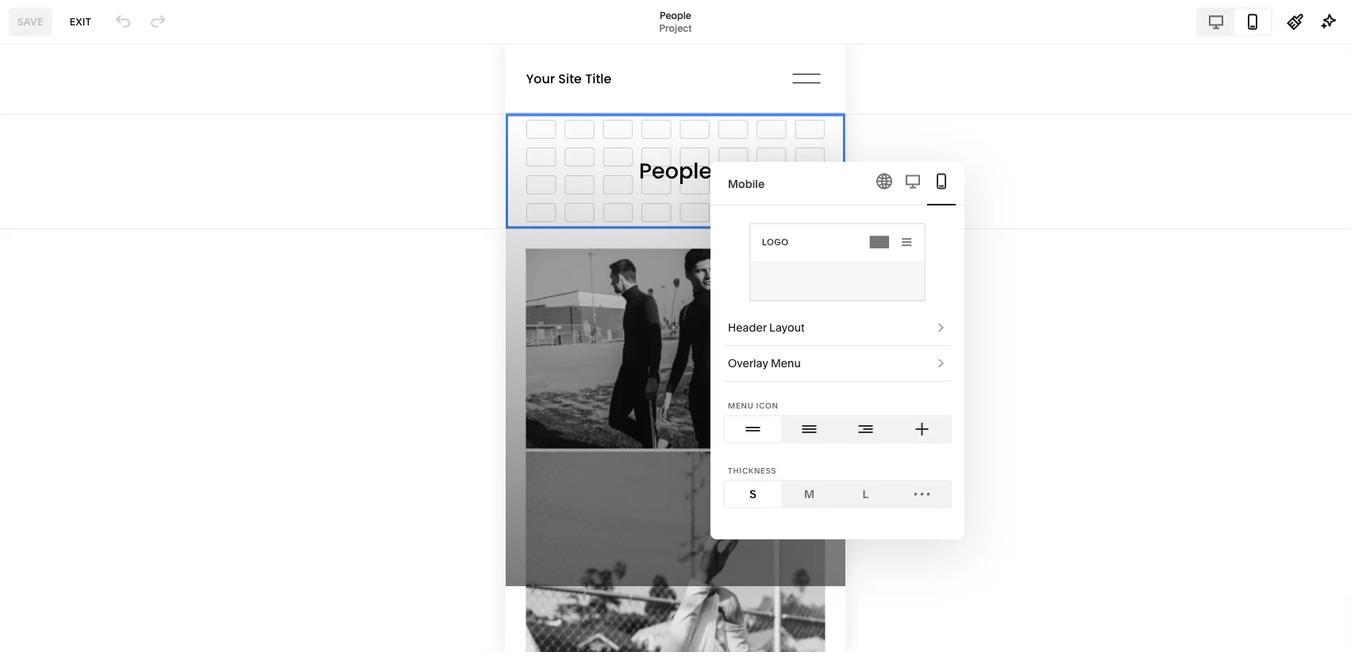 Task type: locate. For each thing, give the bounding box(es) containing it.
1 horizontal spatial menu
[[771, 357, 801, 370]]

exit button
[[61, 8, 100, 36]]

4 icon image from the left
[[913, 421, 931, 438]]

1 icon image from the left
[[744, 421, 762, 438]]

layout
[[769, 321, 805, 335]]

mobile button
[[710, 162, 965, 206]]

people project
[[659, 10, 692, 34]]

header
[[728, 321, 767, 335]]

l button
[[837, 482, 894, 507]]

menu left icon
[[728, 401, 754, 410]]

3 icon image from the left
[[857, 421, 874, 438]]

tab list
[[1198, 9, 1271, 35], [870, 162, 956, 206], [725, 417, 950, 442], [725, 482, 950, 507]]

icon image
[[744, 421, 762, 438], [801, 421, 818, 438], [857, 421, 874, 438], [913, 421, 931, 438]]

menu down layout
[[771, 357, 801, 370]]

overlay
[[728, 357, 768, 370]]

mobile image
[[932, 172, 951, 191]]

header layout
[[728, 321, 805, 335]]

overlay menu
[[728, 357, 801, 370]]

1 vertical spatial menu
[[728, 401, 754, 410]]

m button
[[781, 482, 837, 507]]

menu
[[771, 357, 801, 370], [728, 401, 754, 410]]

desktop image
[[903, 172, 922, 191]]

s
[[750, 488, 756, 501]]

save button
[[9, 8, 52, 36]]



Task type: vqa. For each thing, say whether or not it's contained in the screenshot.
Total
no



Task type: describe. For each thing, give the bounding box(es) containing it.
icon
[[756, 401, 779, 410]]

m
[[804, 488, 815, 501]]

thickness
[[728, 466, 777, 476]]

people
[[660, 10, 691, 21]]

0 vertical spatial menu
[[771, 357, 801, 370]]

global image
[[875, 172, 894, 191]]

exit
[[70, 16, 91, 27]]

0 horizontal spatial menu
[[728, 401, 754, 410]]

project
[[659, 22, 692, 34]]

website link
[[26, 98, 176, 116]]

l
[[863, 488, 869, 501]]

mobile
[[728, 177, 765, 191]]

s button
[[725, 482, 781, 507]]

website
[[26, 98, 76, 114]]

menu icon
[[728, 401, 779, 410]]

tab list containing s
[[725, 482, 950, 507]]

save
[[17, 16, 43, 27]]

2 icon image from the left
[[801, 421, 818, 438]]



